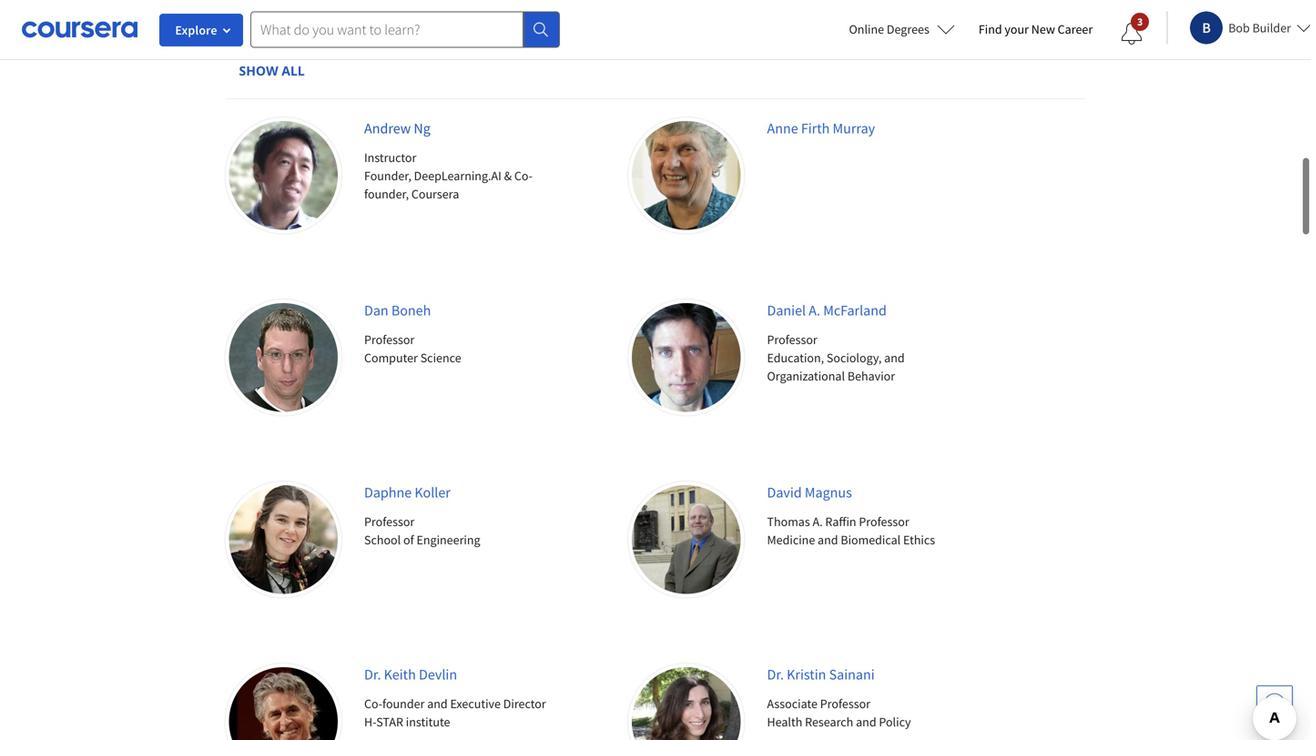Task type: describe. For each thing, give the bounding box(es) containing it.
professor inside thomas a. raffin professor medicine and biomedical ethics
[[859, 514, 909, 530]]

ethics
[[903, 532, 935, 548]]

mcfarland
[[823, 301, 887, 320]]

david magnus link
[[767, 483, 852, 502]]

a. for thomas
[[813, 514, 823, 530]]

3
[[1137, 15, 1143, 29]]

3 button
[[1106, 12, 1157, 56]]

david
[[767, 483, 802, 502]]

andrew ng
[[364, 119, 431, 137]]

professor school of engineering
[[364, 514, 480, 548]]

introduction to clinical data image
[[239, 28, 398, 188]]

david magnus image
[[628, 482, 744, 598]]

professor for dan
[[364, 331, 415, 348]]

of
[[403, 532, 414, 548]]

your
[[1005, 21, 1029, 37]]

online degrees
[[849, 21, 929, 37]]

daphne koller link
[[364, 483, 451, 502]]

murray
[[833, 119, 875, 137]]

game theory ii: advanced applications image
[[884, 28, 1044, 188]]

new
[[1031, 21, 1055, 37]]

devlin
[[419, 666, 457, 684]]

and inside associate professor health research and policy
[[856, 714, 876, 730]]

keith
[[384, 666, 416, 684]]

founder,
[[364, 186, 409, 202]]

koller
[[415, 483, 451, 502]]

explore button
[[159, 14, 243, 46]]

daniel
[[767, 301, 806, 320]]

dr. kristin sainani
[[767, 666, 875, 684]]

daniel a. mcfarland image
[[628, 300, 744, 416]]

transitions in care from survivorship to hospice image
[[669, 28, 829, 188]]

coursera image
[[22, 15, 137, 44]]

&
[[504, 168, 512, 184]]

dr. keith devlin
[[364, 666, 457, 684]]

institute
[[406, 714, 450, 730]]

policy
[[879, 714, 911, 730]]

associate
[[767, 696, 818, 712]]

dan boneh
[[364, 301, 431, 320]]

engineering
[[417, 532, 480, 548]]

science
[[420, 350, 461, 366]]

ng
[[414, 119, 431, 137]]

bob builder
[[1228, 20, 1291, 36]]

a. for daniel
[[809, 301, 820, 320]]

magnus
[[805, 483, 852, 502]]

dan boneh link
[[364, 301, 431, 320]]

find your new career
[[979, 21, 1093, 37]]

professor for daphne
[[364, 514, 415, 530]]

career
[[1058, 21, 1093, 37]]

health
[[767, 714, 802, 730]]

help center image
[[1264, 693, 1286, 715]]

raffin
[[825, 514, 856, 530]]

co- inside instructor founder, deeplearning.ai & co- founder, coursera
[[514, 168, 533, 184]]

coursera
[[411, 186, 459, 202]]

show all
[[239, 62, 305, 79]]

online degrees button
[[834, 9, 970, 49]]

instructor
[[364, 149, 416, 166]]

andrew ng image
[[225, 117, 341, 234]]

show
[[239, 62, 278, 79]]

sociology,
[[827, 350, 882, 366]]

school
[[364, 532, 401, 548]]

dan
[[364, 301, 388, 320]]

all
[[282, 62, 305, 79]]



Task type: locate. For each thing, give the bounding box(es) containing it.
medicine
[[767, 532, 815, 548]]

0 horizontal spatial co-
[[364, 696, 382, 712]]

deeplearning.ai
[[414, 168, 502, 184]]

co-founder and executive director h-star institute
[[364, 696, 546, 730]]

professor inside professor school of engineering
[[364, 514, 415, 530]]

a. left raffin at the right bottom
[[813, 514, 823, 530]]

degrees
[[887, 21, 929, 37]]

dr. keith devlin image
[[225, 664, 341, 740]]

star
[[376, 714, 403, 730]]

instructor founder, deeplearning.ai & co- founder, coursera
[[364, 149, 533, 202]]

builder
[[1252, 20, 1291, 36]]

professor computer science
[[364, 331, 461, 366]]

dr. kristin sainani link
[[767, 666, 875, 684]]

anne
[[767, 119, 798, 137]]

2 dr. from the left
[[767, 666, 784, 684]]

professor inside associate professor health research and policy
[[820, 696, 870, 712]]

daphne
[[364, 483, 412, 502]]

and up behavior
[[884, 350, 905, 366]]

None search field
[[250, 11, 560, 48]]

0 vertical spatial a.
[[809, 301, 820, 320]]

dr. for dr. keith devlin
[[364, 666, 381, 684]]

andrew
[[364, 119, 411, 137]]

1 vertical spatial co-
[[364, 696, 382, 712]]

dr.
[[364, 666, 381, 684], [767, 666, 784, 684]]

anne firth murray
[[767, 119, 875, 137]]

and
[[884, 350, 905, 366], [818, 532, 838, 548], [427, 696, 448, 712], [856, 714, 876, 730]]

understanding einstein: the special theory of relativity image
[[454, 28, 613, 188]]

find
[[979, 21, 1002, 37]]

education,
[[767, 350, 824, 366]]

1 dr. from the left
[[364, 666, 381, 684]]

thomas a. raffin professor medicine and biomedical ethics
[[767, 514, 935, 548]]

professor inside 'professor education, sociology, and organizational behavior'
[[767, 331, 817, 348]]

and down raffin at the right bottom
[[818, 532, 838, 548]]

founder
[[382, 696, 425, 712]]

daphne koller
[[364, 483, 451, 502]]

biomedical
[[841, 532, 901, 548]]

professor up biomedical
[[859, 514, 909, 530]]

and inside co-founder and executive director h-star institute
[[427, 696, 448, 712]]

1 vertical spatial a.
[[813, 514, 823, 530]]

b
[[1202, 19, 1211, 37]]

show all button
[[239, 61, 305, 80]]

co- inside co-founder and executive director h-star institute
[[364, 696, 382, 712]]

daniel a. mcfarland
[[767, 301, 887, 320]]

professor up school
[[364, 514, 415, 530]]

executive
[[450, 696, 501, 712]]

and up institute
[[427, 696, 448, 712]]

0 horizontal spatial dr.
[[364, 666, 381, 684]]

firth
[[801, 119, 830, 137]]

1 horizontal spatial dr.
[[767, 666, 784, 684]]

daphne koller image
[[225, 482, 341, 598]]

professor
[[364, 331, 415, 348], [767, 331, 817, 348], [364, 514, 415, 530], [859, 514, 909, 530], [820, 696, 870, 712]]

dr. for dr. kristin sainani
[[767, 666, 784, 684]]

and inside 'professor education, sociology, and organizational behavior'
[[884, 350, 905, 366]]

computer
[[364, 350, 418, 366]]

co- right &
[[514, 168, 533, 184]]

professor up research
[[820, 696, 870, 712]]

director
[[503, 696, 546, 712]]

professor up education,
[[767, 331, 817, 348]]

a. inside thomas a. raffin professor medicine and biomedical ethics
[[813, 514, 823, 530]]

david magnus
[[767, 483, 852, 502]]

professor education, sociology, and organizational behavior
[[767, 331, 905, 384]]

andrew ng link
[[364, 119, 431, 137]]

a.
[[809, 301, 820, 320], [813, 514, 823, 530]]

research
[[805, 714, 853, 730]]

h-
[[364, 714, 376, 730]]

kristin
[[787, 666, 826, 684]]

dr. keith devlin link
[[364, 666, 457, 684]]

professor for daniel
[[767, 331, 817, 348]]

online
[[849, 21, 884, 37]]

dr. left 'keith'
[[364, 666, 381, 684]]

and left policy
[[856, 714, 876, 730]]

sainani
[[829, 666, 875, 684]]

dr. left the kristin
[[767, 666, 784, 684]]

bob
[[1228, 20, 1250, 36]]

a. right daniel
[[809, 301, 820, 320]]

and inside thomas a. raffin professor medicine and biomedical ethics
[[818, 532, 838, 548]]

dr. kristin sainani image
[[628, 664, 744, 740]]

anne firth murray link
[[767, 119, 875, 137]]

daniel a. mcfarland link
[[767, 301, 887, 320]]

thomas
[[767, 514, 810, 530]]

associate professor health research and policy
[[767, 696, 911, 730]]

find your new career link
[[970, 18, 1102, 41]]

What do you want to learn? text field
[[250, 11, 524, 48]]

show notifications image
[[1121, 23, 1143, 45]]

co- up h-
[[364, 696, 382, 712]]

anne firth murray image
[[628, 117, 744, 234]]

explore
[[175, 22, 217, 38]]

0 vertical spatial co-
[[514, 168, 533, 184]]

boneh
[[391, 301, 431, 320]]

professor inside professor computer science
[[364, 331, 415, 348]]

organizational
[[767, 368, 845, 384]]

founder,
[[364, 168, 411, 184]]

behavior
[[848, 368, 895, 384]]

professor up computer
[[364, 331, 415, 348]]

dan boneh image
[[225, 300, 341, 416]]

co-
[[514, 168, 533, 184], [364, 696, 382, 712]]

1 horizontal spatial co-
[[514, 168, 533, 184]]



Task type: vqa. For each thing, say whether or not it's contained in the screenshot.
Processes
no



